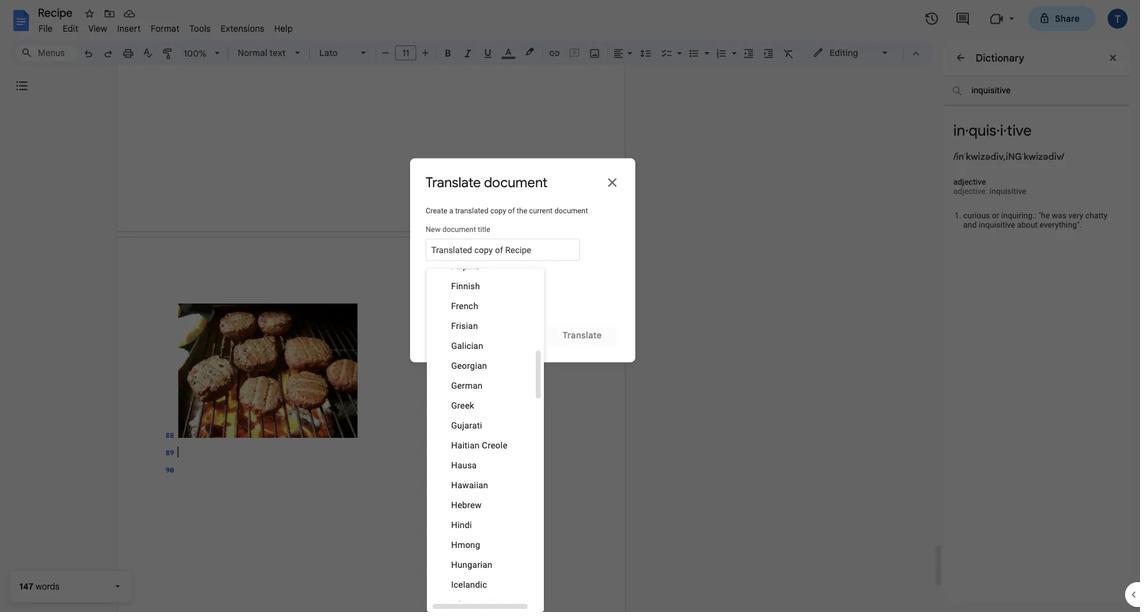 Task type: vqa. For each thing, say whether or not it's contained in the screenshot.
1st 27,
no



Task type: locate. For each thing, give the bounding box(es) containing it.
Menus field
[[16, 44, 78, 62]]

adjective adjective: inquisitive
[[954, 177, 1027, 196]]

document
[[484, 174, 548, 192], [555, 206, 588, 215], [443, 225, 476, 234]]

a
[[450, 206, 454, 215], [465, 278, 470, 288]]

New document title text field
[[426, 239, 580, 261]]

1 horizontal spatial /
[[1062, 151, 1065, 163]]

/
[[954, 151, 957, 163], [1062, 151, 1065, 163]]

1 vertical spatial translate
[[563, 330, 602, 341]]

a right create at the left top
[[450, 206, 454, 215]]

Rename text field
[[34, 5, 80, 20]]

0 horizontal spatial document
[[443, 225, 476, 234]]

2 vertical spatial document
[[443, 225, 476, 234]]

menu bar
[[34, 16, 298, 37]]

haitian creole
[[452, 441, 508, 451]]

translate inside button
[[563, 330, 602, 341]]

2 / from the left
[[1062, 151, 1065, 163]]

translate
[[426, 174, 481, 192], [563, 330, 602, 341]]

or
[[993, 211, 1000, 220]]

0 horizontal spatial /
[[954, 151, 957, 163]]

/ up adjective at the top right of page
[[954, 151, 957, 163]]

choose a language
[[433, 278, 508, 288]]

inquisitive inside "he was very chatty and inquisitive about everything"
[[980, 220, 1016, 230]]

document up the of
[[484, 174, 548, 192]]

choose a language list box
[[427, 271, 523, 295]]

Search dictionary text field
[[944, 76, 1130, 105]]

igbo
[[452, 600, 469, 611]]

in·quis·i·tive application
[[0, 0, 1141, 613]]

hausa
[[452, 461, 477, 471]]

0 vertical spatial inquisitive
[[990, 187, 1027, 196]]

french
[[452, 301, 479, 312]]

0 vertical spatial translate
[[426, 174, 481, 192]]

/ inˈkwizədiv, ingˈkwizədiv /
[[954, 151, 1065, 163]]

a for translated
[[450, 206, 454, 215]]

0 vertical spatial a
[[450, 206, 454, 215]]

everything"
[[1041, 220, 1080, 230]]

new document title
[[426, 225, 491, 234]]

a inside choose a language option
[[465, 278, 470, 288]]

adjective
[[954, 177, 987, 187]]

document down translated
[[443, 225, 476, 234]]

german
[[452, 381, 483, 391]]

create
[[426, 206, 448, 215]]

1 vertical spatial inquisitive
[[980, 220, 1016, 230]]

icelandic
[[452, 580, 487, 591]]

new
[[426, 225, 441, 234]]

inquisitive
[[990, 187, 1027, 196], [980, 220, 1016, 230]]

inquisitive inside adjective adjective: inquisitive
[[990, 187, 1027, 196]]

translate button
[[547, 325, 618, 347]]

.
[[1080, 220, 1082, 230]]

0 vertical spatial document
[[484, 174, 548, 192]]

create a translated copy of the current document
[[426, 206, 588, 215]]

dictionary heading
[[977, 50, 1025, 65]]

1 horizontal spatial document
[[484, 174, 548, 192]]

choose a language option
[[433, 277, 508, 289]]

list box
[[427, 257, 544, 613]]

inquisitive up the curious or inquiring.
[[990, 187, 1027, 196]]

menu bar banner
[[0, 0, 1141, 613]]

"he
[[1039, 211, 1051, 220]]

current
[[530, 206, 553, 215]]

/ up the was
[[1062, 151, 1065, 163]]

inquisitive right and at the right top of the page
[[980, 220, 1016, 230]]

translated
[[456, 206, 489, 215]]

Star checkbox
[[81, 5, 98, 22]]

choose
[[433, 278, 463, 288]]

a down filipino
[[465, 278, 470, 288]]

share. private to only me. image
[[1040, 13, 1051, 24]]

1 vertical spatial document
[[555, 206, 588, 215]]

hebrew
[[452, 501, 482, 511]]

translate document
[[426, 174, 548, 192]]

0 horizontal spatial a
[[450, 206, 454, 215]]

a for language
[[465, 278, 470, 288]]

1 vertical spatial a
[[465, 278, 470, 288]]

document right current
[[555, 206, 588, 215]]

1 horizontal spatial a
[[465, 278, 470, 288]]

1 horizontal spatial translate
[[563, 330, 602, 341]]

1 / from the left
[[954, 151, 957, 163]]

0 horizontal spatial translate
[[426, 174, 481, 192]]

hmong
[[452, 541, 481, 551]]

translate document heading
[[426, 174, 548, 192]]



Task type: describe. For each thing, give the bounding box(es) containing it.
adjective:
[[954, 187, 988, 196]]

haitian
[[452, 441, 480, 451]]

translate for translate
[[563, 330, 602, 341]]

of
[[508, 206, 515, 215]]

very
[[1069, 211, 1084, 220]]

close image
[[605, 175, 620, 190]]

about
[[1018, 220, 1039, 230]]

and
[[964, 220, 978, 230]]

main toolbar
[[77, 0, 799, 483]]

translate document dialog
[[410, 159, 636, 363]]

curious
[[964, 211, 991, 220]]

hindi
[[452, 521, 472, 531]]

inquiring.
[[1002, 211, 1035, 220]]

2 horizontal spatial document
[[555, 206, 588, 215]]

georgian
[[452, 361, 487, 371]]

chatty
[[1086, 211, 1108, 220]]

was
[[1053, 211, 1067, 220]]

curious or inquiring.
[[964, 211, 1035, 220]]

frisian
[[452, 321, 478, 332]]

the
[[517, 206, 528, 215]]

hawaiian
[[452, 481, 489, 491]]

list box containing filipino
[[427, 257, 544, 613]]

"he was very chatty and inquisitive about everything"
[[964, 211, 1108, 230]]

dictionary
[[977, 52, 1025, 64]]

ingˈkwizədiv
[[1007, 151, 1062, 163]]

in·quis·i·tive
[[954, 121, 1033, 140]]

:
[[1035, 211, 1037, 220]]

filipino
[[452, 262, 480, 272]]

translate for translate document
[[426, 174, 481, 192]]

galician
[[452, 341, 484, 352]]

dictionary results for inquisitive section
[[944, 40, 1131, 613]]

hungarian
[[452, 561, 493, 571]]

greek
[[452, 401, 475, 411]]

menu bar inside the menu bar banner
[[34, 16, 298, 37]]

document for new document title
[[443, 225, 476, 234]]

document for translate document
[[484, 174, 548, 192]]

copy
[[491, 206, 507, 215]]

inˈkwizədiv,
[[957, 151, 1007, 163]]

title
[[478, 225, 491, 234]]

finnish
[[452, 282, 480, 292]]

language
[[472, 278, 508, 288]]

gujarati
[[452, 421, 483, 431]]

creole
[[482, 441, 508, 451]]



